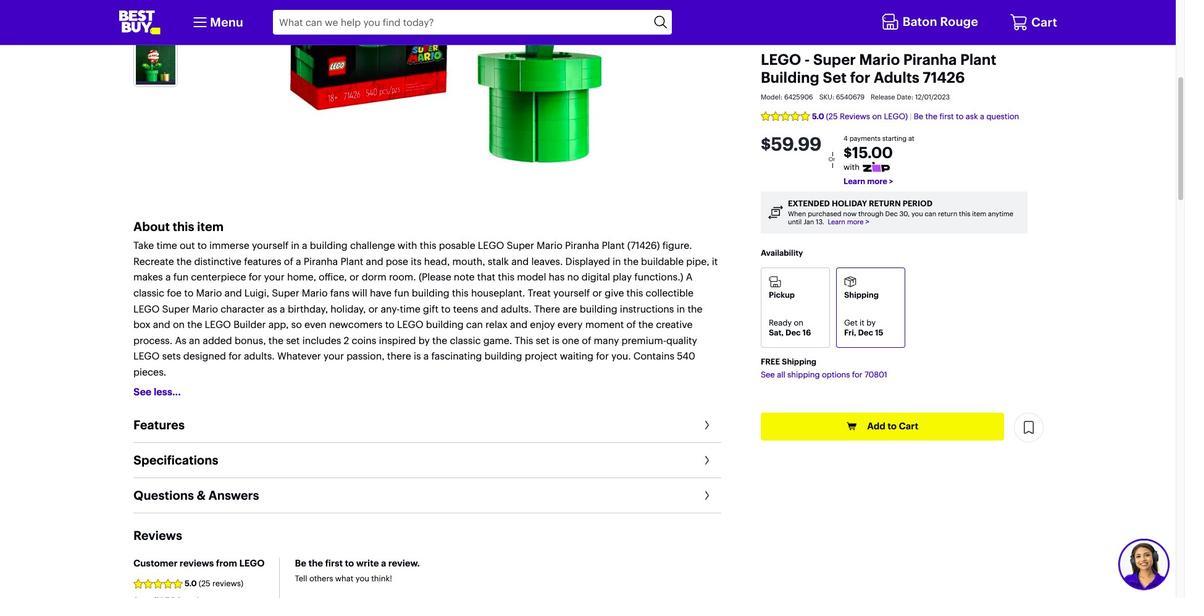 Task type: vqa. For each thing, say whether or not it's contained in the screenshot.
text box
no



Task type: locate. For each thing, give the bounding box(es) containing it.
see down the pieces.
[[133, 385, 152, 398]]

1 : from the left
[[781, 92, 783, 101]]

0 vertical spatial caret-right icon image
[[699, 418, 714, 433]]

first
[[940, 111, 955, 121], [325, 557, 343, 569]]

0 horizontal spatial adults.
[[244, 350, 275, 362]]

of up the home,
[[284, 255, 293, 267]]

1 horizontal spatial more
[[868, 176, 888, 186]]

features
[[133, 417, 185, 433]]

date
[[897, 92, 912, 101]]

reviews)
[[213, 579, 244, 588]]

1 horizontal spatial in
[[613, 255, 621, 267]]

for inside free shipping see all shipping options for 70801
[[853, 369, 863, 379]]

Type to search. Navigate forward to hear suggestions text field
[[273, 10, 651, 35]]

gift
[[423, 303, 439, 315]]

whatever
[[277, 350, 321, 362]]

be inside the be the first to write a review. tell others what you think!
[[295, 557, 307, 569]]

0 vertical spatial more
[[868, 176, 888, 186]]

0 horizontal spatial be
[[295, 557, 307, 569]]

2 vertical spatial plant
[[341, 255, 364, 267]]

first for ask
[[940, 111, 955, 121]]

1 vertical spatial item
[[197, 219, 224, 234]]

1 caret-right icon image from the top
[[699, 418, 714, 433]]

2 horizontal spatial on
[[873, 111, 882, 121]]

teens
[[453, 303, 479, 315]]

: left 12/01/2023
[[912, 92, 914, 101]]

1 vertical spatial see
[[133, 385, 152, 398]]

with up its
[[398, 239, 418, 252]]

fun up foe
[[173, 271, 189, 283]]

item inside when purchased now through dec 30, you can return this item anytime until jan 13.
[[973, 209, 987, 218]]

a
[[981, 111, 985, 121], [302, 239, 308, 252], [296, 255, 301, 267], [166, 271, 171, 283], [280, 303, 285, 315], [424, 350, 429, 362], [381, 557, 386, 569]]

1 vertical spatial 5.0
[[185, 579, 197, 588]]

time left out
[[157, 239, 177, 252]]

on inside the about this item take time out to immerse yourself in a building challenge with this posable lego super mario piranha plant (71426) figure. recreate the distinctive features of a piranha plant and pose its head, mouth, stalk and leaves. displayed in the buildable pipe, it makes a fun centerpiece for your home, office, or dorm room. (please note that this model has no digital play functions.) a classic foe to mario and luigi, super mario fans will have fun building this houseplant. treat yourself or give this collectible lego super mario character as a birthday, holiday, or any-time gift to teens and adults. there are building instructions in the box and on the lego builder app, so even newcomers to lego building can relax and enjoy every moment of the creative process. as an added bonus, the set includes 2 coins inspired by the classic game. this set is one of many premium-quality lego sets designed for adults. whatever your passion, there is a fascinating building project waiting for you. contains 540 pieces.
[[173, 318, 185, 331]]

1 vertical spatial with
[[398, 239, 418, 252]]

1 horizontal spatial you
[[912, 209, 924, 218]]

2 dec from the left
[[859, 327, 874, 337]]

dec inside ready on sat, dec 16
[[786, 327, 801, 337]]

for inside lego - super mario piranha plant building set for adults 71426 model : 6425906 sku : 6540679 release date : 12/01/2023
[[851, 68, 871, 86]]

reviews
[[180, 557, 214, 569]]

first down 12/01/2023
[[940, 111, 955, 121]]

shipping up the shipping
[[782, 357, 817, 367]]

for up 6540679
[[851, 68, 871, 86]]

1 dec from the left
[[786, 327, 801, 337]]

(25 down sku
[[827, 111, 838, 121]]

with right or
[[844, 162, 860, 172]]

moment
[[586, 318, 624, 331]]

can down period
[[925, 209, 937, 218]]

every
[[558, 318, 583, 331]]

0 horizontal spatial piranha
[[304, 255, 338, 267]]

caret-right icon image inside specifications button
[[699, 453, 714, 468]]

be for write
[[295, 557, 307, 569]]

0 vertical spatial learn
[[844, 176, 866, 186]]

shipping inside free shipping see all shipping options for 70801
[[782, 357, 817, 367]]

of
[[284, 255, 293, 267], [627, 318, 636, 331], [582, 334, 592, 347]]

caret-right icon image inside features button
[[699, 418, 714, 433]]

add
[[868, 420, 886, 432]]

take
[[133, 239, 154, 252]]

alt view zoom 13. lego - super mario piranha plant building set for adults 71426. image
[[136, 45, 175, 85]]

0 horizontal spatial of
[[284, 255, 293, 267]]

adults. down bonus,
[[244, 350, 275, 362]]

1 vertical spatial learn
[[828, 218, 846, 226]]

2 vertical spatial or
[[369, 303, 378, 315]]

1 vertical spatial time
[[400, 303, 421, 315]]

any-
[[381, 303, 400, 315]]

can inside the about this item take time out to immerse yourself in a building challenge with this posable lego super mario piranha plant (71426) figure. recreate the distinctive features of a piranha plant and pose its head, mouth, stalk and leaves. displayed in the buildable pipe, it makes a fun centerpiece for your home, office, or dorm room. (please note that this model has no digital play functions.) a classic foe to mario and luigi, super mario fans will have fun building this houseplant. treat yourself or give this collectible lego super mario character as a birthday, holiday, or any-time gift to teens and adults. there are building instructions in the box and on the lego builder app, so even newcomers to lego building can relax and enjoy every moment of the creative process. as an added bonus, the set includes 2 coins inspired by the classic game. this set is one of many premium-quality lego sets designed for adults. whatever your passion, there is a fascinating building project waiting for you. contains 540 pieces.
[[466, 318, 483, 331]]

0 vertical spatial be
[[914, 111, 924, 121]]

pipe,
[[687, 255, 710, 267]]

fun down room.
[[394, 287, 409, 299]]

1 horizontal spatial cart
[[1032, 14, 1058, 30]]

0 horizontal spatial see
[[133, 385, 152, 398]]

0 vertical spatial in
[[291, 239, 300, 252]]

reviews up customer
[[133, 528, 182, 543]]

1 horizontal spatial piranha
[[565, 239, 600, 252]]

1 vertical spatial cart
[[899, 420, 919, 432]]

2 vertical spatial piranha
[[304, 255, 338, 267]]

free shipping see all shipping options for 70801
[[761, 357, 888, 379]]

free
[[761, 357, 781, 367]]

on up as
[[173, 318, 185, 331]]

0 horizontal spatial :
[[781, 92, 783, 101]]

set down enjoy on the left of the page
[[536, 334, 550, 347]]

mario up leaves.
[[537, 239, 563, 252]]

it right pipe,
[[712, 255, 718, 267]]

super right -
[[814, 51, 856, 69]]

1 vertical spatial you
[[356, 573, 369, 583]]

0 vertical spatial with
[[844, 162, 860, 172]]

1 horizontal spatial can
[[925, 209, 937, 218]]

on left lego)
[[873, 111, 882, 121]]

dec left 15
[[859, 327, 874, 337]]

1 vertical spatial classic
[[450, 334, 481, 347]]

0 horizontal spatial in
[[291, 239, 300, 252]]

be the first to ask a question link
[[914, 111, 1020, 121]]

2 horizontal spatial :
[[912, 92, 914, 101]]

birthday,
[[288, 303, 328, 315]]

to left ask
[[957, 111, 964, 121]]

1 vertical spatial adults.
[[244, 350, 275, 362]]

1 horizontal spatial first
[[940, 111, 955, 121]]

to right out
[[198, 239, 207, 252]]

1 vertical spatial plant
[[602, 239, 625, 252]]

learn
[[844, 176, 866, 186], [828, 218, 846, 226]]

centerpiece
[[191, 271, 246, 283]]

0 vertical spatial item
[[973, 209, 987, 218]]

1 vertical spatial be
[[295, 557, 307, 569]]

process.
[[133, 334, 173, 347]]

set down so
[[286, 334, 300, 347]]

the down 'app,' at left bottom
[[269, 334, 284, 347]]

lego - super mario piranha plant building set for adults 71426 model : 6425906 sku : 6540679 release date : 12/01/2023
[[761, 51, 997, 101]]

you
[[912, 209, 924, 218], [356, 573, 369, 583]]

displayed
[[566, 255, 610, 267]]

1 vertical spatial (25
[[199, 579, 211, 588]]

fun
[[173, 271, 189, 283], [394, 287, 409, 299]]

in up play
[[613, 255, 621, 267]]

learn down holiday
[[828, 218, 846, 226]]

shipping
[[788, 369, 820, 379]]

baton
[[903, 13, 938, 29]]

your down the includes
[[324, 350, 344, 362]]

5.0 down sku
[[813, 111, 825, 121]]

reviews down 6540679
[[840, 111, 871, 121]]

box
[[133, 318, 151, 331]]

1 horizontal spatial time
[[400, 303, 421, 315]]

1 horizontal spatial with
[[844, 162, 860, 172]]

0 horizontal spatial cart
[[899, 420, 919, 432]]

more left >
[[868, 176, 888, 186]]

release
[[871, 92, 896, 101]]

to right foe
[[184, 287, 194, 299]]

figure.
[[663, 239, 692, 252]]

0 vertical spatial by
[[867, 318, 876, 327]]

see down "free"
[[761, 369, 775, 379]]

classic up fascinating
[[450, 334, 481, 347]]

or down digital
[[593, 287, 603, 299]]

this up out
[[173, 219, 194, 234]]

cart right cart icon
[[1032, 14, 1058, 30]]

1 horizontal spatial shipping
[[845, 289, 879, 299]]

0 horizontal spatial item
[[197, 219, 224, 234]]

by inside get it by fri, dec 15
[[867, 318, 876, 327]]

super up stalk at the left of the page
[[507, 239, 534, 252]]

1 horizontal spatial reviews
[[840, 111, 871, 121]]

super
[[814, 51, 856, 69], [507, 239, 534, 252], [272, 287, 299, 299], [162, 303, 190, 315]]

be
[[914, 111, 924, 121], [295, 557, 307, 569]]

0 vertical spatial you
[[912, 209, 924, 218]]

caret-right icon image
[[699, 418, 714, 433], [699, 453, 714, 468]]

baton rouge button
[[882, 11, 982, 34]]

on inside ready on sat, dec 16
[[794, 318, 804, 327]]

shipping up get
[[845, 289, 879, 299]]

be right lego)
[[914, 111, 924, 121]]

0 horizontal spatial you
[[356, 573, 369, 583]]

or left 'any-'
[[369, 303, 378, 315]]

0 vertical spatial piranha
[[904, 51, 958, 69]]

there
[[534, 303, 561, 315]]

yourself down no
[[554, 287, 590, 299]]

1 horizontal spatial 5.0
[[813, 111, 825, 121]]

as
[[267, 303, 277, 315]]

this right return
[[960, 209, 971, 218]]

0 vertical spatial or
[[350, 271, 359, 283]]

1 vertical spatial shipping
[[782, 357, 817, 367]]

in
[[291, 239, 300, 252], [613, 255, 621, 267], [677, 303, 685, 315]]

for
[[851, 68, 871, 86], [249, 271, 262, 283], [229, 350, 242, 362], [596, 350, 609, 362], [853, 369, 863, 379]]

0 horizontal spatial with
[[398, 239, 418, 252]]

piranha up the displayed
[[565, 239, 600, 252]]

0 vertical spatial fun
[[173, 271, 189, 283]]

or up will
[[350, 271, 359, 283]]

office,
[[319, 271, 347, 283]]

shipping
[[845, 289, 879, 299], [782, 357, 817, 367]]

by right get
[[867, 318, 876, 327]]

challenge
[[350, 239, 395, 252]]

with inside the about this item take time out to immerse yourself in a building challenge with this posable lego super mario piranha plant (71426) figure. recreate the distinctive features of a piranha plant and pose its head, mouth, stalk and leaves. displayed in the buildable pipe, it makes a fun centerpiece for your home, office, or dorm room. (please note that this model has no digital play functions.) a classic foe to mario and luigi, super mario fans will have fun building this houseplant. treat yourself or give this collectible lego super mario character as a birthday, holiday, or any-time gift to teens and adults. there are building instructions in the box and on the lego builder app, so even newcomers to lego building can relax and enjoy every moment of the creative process. as an added bonus, the set includes 2 coins inspired by the classic game. this set is one of many premium-quality lego sets designed for adults. whatever your passion, there is a fascinating building project waiting for you. contains 540 pieces.
[[398, 239, 418, 252]]

for left 70801
[[853, 369, 863, 379]]

this down note
[[452, 287, 469, 299]]

plant inside lego - super mario piranha plant building set for adults 71426 model : 6425906 sku : 6540679 release date : 12/01/2023
[[961, 51, 997, 69]]

lego inside lego - super mario piranha plant building set for adults 71426 model : 6425906 sku : 6540679 release date : 12/01/2023
[[761, 51, 802, 69]]

for down many
[[596, 350, 609, 362]]

lego left -
[[761, 51, 802, 69]]

ask
[[966, 111, 979, 121]]

many
[[594, 334, 619, 347]]

1 vertical spatial your
[[324, 350, 344, 362]]

see
[[761, 369, 775, 379], [133, 385, 152, 398]]

alt view zoom 12. lego - super mario piranha plant building set for adults 71426. image
[[136, 0, 175, 35]]

mario up birthday,
[[302, 287, 328, 299]]

2 horizontal spatial of
[[627, 318, 636, 331]]

classic down makes
[[133, 287, 164, 299]]

0 vertical spatial is
[[553, 334, 560, 347]]

to right gift
[[441, 303, 451, 315]]

2 horizontal spatial or
[[593, 287, 603, 299]]

luigi,
[[245, 287, 269, 299]]

item
[[973, 209, 987, 218], [197, 219, 224, 234]]

: left 6540679
[[833, 92, 835, 101]]

sets
[[162, 350, 181, 362]]

2 set from the left
[[536, 334, 550, 347]]

as
[[175, 334, 187, 347]]

1 horizontal spatial or
[[369, 303, 378, 315]]

by inside the about this item take time out to immerse yourself in a building challenge with this posable lego super mario piranha plant (71426) figure. recreate the distinctive features of a piranha plant and pose its head, mouth, stalk and leaves. displayed in the buildable pipe, it makes a fun centerpiece for your home, office, or dorm room. (please note that this model has no digital play functions.) a classic foe to mario and luigi, super mario fans will have fun building this houseplant. treat yourself or give this collectible lego super mario character as a birthday, holiday, or any-time gift to teens and adults. there are building instructions in the box and on the lego builder app, so even newcomers to lego building can relax and enjoy every moment of the creative process. as an added bonus, the set includes 2 coins inspired by the classic game. this set is one of many premium-quality lego sets designed for adults. whatever your passion, there is a fascinating building project waiting for you. contains 540 pieces.
[[419, 334, 430, 347]]

1 vertical spatial reviews
[[133, 528, 182, 543]]

building
[[310, 239, 348, 252], [412, 287, 450, 299], [580, 303, 618, 315], [426, 318, 464, 331], [485, 350, 523, 362]]

1 vertical spatial caret-right icon image
[[699, 453, 714, 468]]

2 caret-right icon image from the top
[[699, 453, 714, 468]]

time left gift
[[400, 303, 421, 315]]

even
[[305, 318, 327, 331]]

$15.00
[[844, 143, 894, 162]]

can down teens
[[466, 318, 483, 331]]

1 horizontal spatial (25
[[827, 111, 838, 121]]

you down period
[[912, 209, 924, 218]]

0 vertical spatial see
[[761, 369, 775, 379]]

0 horizontal spatial on
[[173, 318, 185, 331]]

0 horizontal spatial shipping
[[782, 357, 817, 367]]

yourself up features
[[252, 239, 289, 252]]

it right get
[[860, 318, 865, 327]]

more left ˃
[[848, 218, 864, 226]]

of up premium-
[[627, 318, 636, 331]]

note
[[454, 271, 475, 283]]

1 vertical spatial first
[[325, 557, 343, 569]]

learn up holiday
[[844, 176, 866, 186]]

less...
[[154, 385, 181, 398]]

the up others
[[309, 557, 323, 569]]

1 horizontal spatial on
[[794, 318, 804, 327]]

when
[[788, 209, 807, 218]]

and up the process.
[[153, 318, 170, 331]]

to inside the be the first to write a review. tell others what you think!
[[345, 557, 354, 569]]

0 vertical spatial 5.0
[[813, 111, 825, 121]]

piranha up 12/01/2023
[[904, 51, 958, 69]]

bestbuy.com image
[[119, 10, 161, 35]]

1 horizontal spatial adults.
[[501, 303, 532, 315]]

adults. down houseplant.
[[501, 303, 532, 315]]

540
[[677, 350, 696, 362]]

no
[[568, 271, 579, 283]]

first inside the be the first to write a review. tell others what you think!
[[325, 557, 343, 569]]

front zoom. lego - super mario piranha plant building set for adults 71426. image
[[290, 0, 630, 163]]

lego up the inspired
[[397, 318, 424, 331]]

1 vertical spatial yourself
[[554, 287, 590, 299]]

to
[[957, 111, 964, 121], [198, 239, 207, 252], [184, 287, 194, 299], [441, 303, 451, 315], [385, 318, 395, 331], [888, 420, 897, 432], [345, 557, 354, 569]]

by right the inspired
[[419, 334, 430, 347]]

creative
[[656, 318, 693, 331]]

and up dorm in the left top of the page
[[366, 255, 384, 267]]

2 vertical spatial in
[[677, 303, 685, 315]]

cart icon image
[[1010, 13, 1029, 32]]

extended
[[788, 198, 831, 208]]

from
[[216, 557, 237, 569]]

lego
[[761, 51, 802, 69], [478, 239, 504, 252], [133, 303, 160, 315], [205, 318, 231, 331], [397, 318, 424, 331], [133, 350, 160, 362], [239, 557, 265, 569]]

you inside the be the first to write a review. tell others what you think!
[[356, 573, 369, 583]]

6425906
[[785, 92, 814, 101]]

to up what
[[345, 557, 354, 569]]

0 horizontal spatial time
[[157, 239, 177, 252]]

5.0
[[813, 111, 825, 121], [185, 579, 197, 588]]

0 horizontal spatial it
[[712, 255, 718, 267]]

dec left 16
[[786, 327, 801, 337]]

1 vertical spatial is
[[414, 350, 421, 362]]

you.
[[612, 350, 631, 362]]

to down 'any-'
[[385, 318, 395, 331]]

4 payments starting at $15.00
[[844, 134, 915, 162]]

1 horizontal spatial be
[[914, 111, 924, 121]]

2 : from the left
[[833, 92, 835, 101]]

sat,
[[769, 327, 784, 337]]

features
[[244, 255, 282, 267]]

1 horizontal spatial see
[[761, 369, 775, 379]]

building down game.
[[485, 350, 523, 362]]

until
[[788, 218, 802, 226]]

coins
[[352, 334, 377, 347]]

set
[[286, 334, 300, 347], [536, 334, 550, 347]]

0 vertical spatial (25
[[827, 111, 838, 121]]

first for write
[[325, 557, 343, 569]]

5.0 (25 reviews)
[[185, 579, 244, 588]]

1 horizontal spatial fun
[[394, 287, 409, 299]]

for up luigi,
[[249, 271, 262, 283]]

in up the creative
[[677, 303, 685, 315]]

0 horizontal spatial reviews
[[133, 528, 182, 543]]

dec
[[786, 327, 801, 337], [859, 327, 874, 337]]

dec inside get it by fri, dec 15
[[859, 327, 874, 337]]

1 vertical spatial by
[[419, 334, 430, 347]]

2 vertical spatial of
[[582, 334, 592, 347]]

return
[[939, 209, 958, 218]]

have
[[370, 287, 392, 299]]

contains
[[634, 350, 675, 362]]

customer
[[133, 557, 178, 569]]

1 horizontal spatial item
[[973, 209, 987, 218]]

your down features
[[264, 271, 285, 283]]

first up what
[[325, 557, 343, 569]]

1 horizontal spatial by
[[867, 318, 876, 327]]

0 vertical spatial classic
[[133, 287, 164, 299]]

menu
[[210, 14, 243, 30]]

is left one
[[553, 334, 560, 347]]

caret-right icon image for features
[[699, 418, 714, 433]]

0 horizontal spatial yourself
[[252, 239, 289, 252]]

in up the home,
[[291, 239, 300, 252]]



Task type: describe. For each thing, give the bounding box(es) containing it.
-
[[805, 51, 810, 69]]

this inside when purchased now through dec 30, you can return this item anytime until jan 13.
[[960, 209, 971, 218]]

be for ask
[[914, 111, 924, 121]]

see inside free shipping see all shipping options for 70801
[[761, 369, 775, 379]]

building up moment
[[580, 303, 618, 315]]

1 vertical spatial piranha
[[565, 239, 600, 252]]

fans
[[330, 287, 350, 299]]

0 vertical spatial time
[[157, 239, 177, 252]]

(25 for (25 reviews on lego)
[[827, 111, 838, 121]]

1 horizontal spatial plant
[[602, 239, 625, 252]]

premium-
[[622, 334, 667, 347]]

ready on sat, dec 16
[[769, 318, 812, 337]]

added
[[203, 334, 232, 347]]

review.
[[389, 557, 420, 569]]

and up the model
[[512, 255, 529, 267]]

zip logo image
[[863, 162, 890, 172]]

5.0 for 5.0 (25 reviews on lego)
[[813, 111, 825, 121]]

for down bonus,
[[229, 350, 242, 362]]

holiday,
[[331, 303, 366, 315]]

the down out
[[177, 255, 192, 267]]

passion,
[[347, 350, 385, 362]]

5.0 for 5.0 (25 reviews)
[[185, 579, 197, 588]]

so
[[291, 318, 302, 331]]

a inside the be the first to write a review. tell others what you think!
[[381, 557, 386, 569]]

mario up an
[[192, 303, 218, 315]]

(25 for (25 reviews)
[[199, 579, 211, 588]]

dec 30,
[[886, 209, 910, 218]]

and up the this
[[511, 318, 528, 331]]

1 vertical spatial or
[[593, 287, 603, 299]]

to inside button
[[888, 420, 897, 432]]

piranha inside lego - super mario piranha plant building set for adults 71426 model : 6425906 sku : 6540679 release date : 12/01/2023
[[904, 51, 958, 69]]

ready
[[769, 318, 792, 327]]

includes
[[303, 334, 341, 347]]

lego)
[[885, 111, 908, 121]]

dorm
[[362, 271, 387, 283]]

one
[[562, 334, 580, 347]]

baton rouge
[[903, 13, 979, 29]]

tell
[[295, 573, 308, 583]]

jan 13.
[[804, 218, 825, 226]]

0 vertical spatial cart
[[1032, 14, 1058, 30]]

building
[[761, 68, 820, 86]]

functions.)
[[635, 271, 684, 283]]

options
[[822, 369, 851, 379]]

answers
[[209, 488, 259, 503]]

home,
[[287, 271, 316, 283]]

inspired
[[379, 334, 416, 347]]

item inside the about this item take time out to immerse yourself in a building challenge with this posable lego super mario piranha plant (71426) figure. recreate the distinctive features of a piranha plant and pose its head, mouth, stalk and leaves. displayed in the buildable pipe, it makes a fun centerpiece for your home, office, or dorm room. (please note that this model has no digital play functions.) a classic foe to mario and luigi, super mario fans will have fun building this houseplant. treat yourself or give this collectible lego super mario character as a birthday, holiday, or any-time gift to teens and adults. there are building instructions in the box and on the lego builder app, so even newcomers to lego building can relax and enjoy every moment of the creative process. as an added bonus, the set includes 2 coins inspired by the classic game. this set is one of many premium-quality lego sets designed for adults. whatever your passion, there is a fascinating building project waiting for you. contains 540 pieces.
[[197, 219, 224, 234]]

best buy help human beacon image
[[1118, 538, 1171, 590]]

questions
[[133, 488, 194, 503]]

2 horizontal spatial in
[[677, 303, 685, 315]]

0 horizontal spatial or
[[350, 271, 359, 283]]

customer reviews from lego
[[133, 557, 265, 569]]

character
[[221, 303, 265, 315]]

see inside button
[[133, 385, 152, 398]]

give
[[605, 287, 624, 299]]

1 horizontal spatial yourself
[[554, 287, 590, 299]]

1 horizontal spatial your
[[324, 350, 344, 362]]

the down instructions
[[639, 318, 654, 331]]

super up as
[[272, 287, 299, 299]]

instructions
[[620, 303, 675, 315]]

mario inside lego - super mario piranha plant building set for adults 71426 model : 6425906 sku : 6540679 release date : 12/01/2023
[[860, 51, 901, 69]]

0 horizontal spatial plant
[[341, 255, 364, 267]]

&
[[197, 488, 206, 503]]

stalk
[[488, 255, 509, 267]]

be the first to write a review. tell others what you think!
[[295, 557, 420, 583]]

0 vertical spatial of
[[284, 255, 293, 267]]

16
[[803, 327, 812, 337]]

learn for learn more >
[[844, 176, 866, 186]]

this down stalk at the left of the page
[[498, 271, 515, 283]]

question
[[987, 111, 1020, 121]]

a
[[686, 271, 693, 283]]

1 horizontal spatial is
[[553, 334, 560, 347]]

an
[[189, 334, 200, 347]]

model
[[761, 92, 781, 101]]

anytime
[[989, 209, 1014, 218]]

about this item take time out to immerse yourself in a building challenge with this posable lego super mario piranha plant (71426) figure. recreate the distinctive features of a piranha plant and pose its head, mouth, stalk and leaves. displayed in the buildable pipe, it makes a fun centerpiece for your home, office, or dorm room. (please note that this model has no digital play functions.) a classic foe to mario and luigi, super mario fans will have fun building this houseplant. treat yourself or give this collectible lego super mario character as a birthday, holiday, or any-time gift to teens and adults. there are building instructions in the box and on the lego builder app, so even newcomers to lego building can relax and enjoy every moment of the creative process. as an added bonus, the set includes 2 coins inspired by the classic game. this set is one of many premium-quality lego sets designed for adults. whatever your passion, there is a fascinating building project waiting for you. contains 540 pieces.
[[133, 219, 718, 378]]

1 vertical spatial of
[[627, 318, 636, 331]]

mario down centerpiece
[[196, 287, 222, 299]]

holiday
[[832, 198, 868, 208]]

15
[[876, 327, 884, 337]]

lego up box
[[133, 303, 160, 315]]

questions & answers
[[133, 488, 259, 503]]

˃
[[866, 218, 870, 226]]

cart inside button
[[899, 420, 919, 432]]

3 : from the left
[[912, 92, 914, 101]]

70801
[[865, 369, 888, 379]]

0 horizontal spatial your
[[264, 271, 285, 283]]

mouth,
[[453, 255, 486, 267]]

lego up stalk at the left of the page
[[478, 239, 504, 252]]

others
[[310, 573, 333, 583]]

waiting
[[560, 350, 594, 362]]

0 horizontal spatial fun
[[173, 271, 189, 283]]

the up play
[[624, 255, 639, 267]]

adults
[[874, 68, 920, 86]]

all
[[777, 369, 786, 379]]

1 vertical spatial in
[[613, 255, 621, 267]]

learn for learn more ˃
[[828, 218, 846, 226]]

lego right the from
[[239, 557, 265, 569]]

super inside lego - super mario piranha plant building set for adults 71426 model : 6425906 sku : 6540679 release date : 12/01/2023
[[814, 51, 856, 69]]

building up gift
[[412, 287, 450, 299]]

add to cart button
[[761, 412, 1005, 440]]

0 vertical spatial adults.
[[501, 303, 532, 315]]

its
[[411, 255, 422, 267]]

think!
[[372, 573, 392, 583]]

you inside when purchased now through dec 30, you can return this item anytime until jan 13.
[[912, 209, 924, 218]]

it inside get it by fri, dec 15
[[860, 318, 865, 327]]

save image
[[1022, 420, 1037, 435]]

distinctive
[[194, 255, 242, 267]]

extended holiday return period heading
[[788, 198, 1021, 209]]

the up an
[[187, 318, 202, 331]]

the down 12/01/2023
[[926, 111, 938, 121]]

digital
[[582, 271, 611, 283]]

this up instructions
[[627, 287, 644, 299]]

specifications button
[[133, 443, 722, 478]]

0 vertical spatial shipping
[[845, 289, 879, 299]]

the up fascinating
[[433, 334, 448, 347]]

specifications
[[133, 452, 218, 468]]

or
[[829, 156, 836, 163]]

0 horizontal spatial is
[[414, 350, 421, 362]]

caret-right icon image for specifications
[[699, 453, 714, 468]]

learn more ˃
[[828, 218, 870, 226]]

1 set from the left
[[286, 334, 300, 347]]

set
[[823, 68, 847, 86]]

$59.99
[[761, 133, 822, 156]]

payments
[[850, 134, 881, 143]]

will
[[352, 287, 368, 299]]

building down gift
[[426, 318, 464, 331]]

get it by fri, dec 15
[[845, 318, 884, 337]]

fri,
[[845, 327, 857, 337]]

bonus,
[[235, 334, 266, 347]]

add to cart
[[868, 420, 919, 432]]

super down foe
[[162, 303, 190, 315]]

lego up added
[[205, 318, 231, 331]]

lego up the pieces.
[[133, 350, 160, 362]]

this up 'head,' at top left
[[420, 239, 437, 252]]

1 vertical spatial fun
[[394, 287, 409, 299]]

period
[[903, 198, 933, 208]]

menu button
[[190, 12, 243, 32]]

the inside the be the first to write a review. tell others what you think!
[[309, 557, 323, 569]]

when purchased now through dec 30, you can return this item anytime until jan 13.
[[788, 209, 1014, 226]]

purchased
[[808, 209, 842, 218]]

6540679
[[837, 92, 865, 101]]

building up office,
[[310, 239, 348, 252]]

it inside the about this item take time out to immerse yourself in a building challenge with this posable lego super mario piranha plant (71426) figure. recreate the distinctive features of a piranha plant and pose its head, mouth, stalk and leaves. displayed in the buildable pipe, it makes a fun centerpiece for your home, office, or dorm room. (please note that this model has no digital play functions.) a classic foe to mario and luigi, super mario fans will have fun building this houseplant. treat yourself or give this collectible lego super mario character as a birthday, holiday, or any-time gift to teens and adults. there are building instructions in the box and on the lego builder app, so even newcomers to lego building can relax and enjoy every moment of the creative process. as an added bonus, the set includes 2 coins inspired by the classic game. this set is one of many premium-quality lego sets designed for adults. whatever your passion, there is a fascinating building project waiting for you. contains 540 pieces.
[[712, 255, 718, 267]]

can inside when purchased now through dec 30, you can return this item anytime until jan 13.
[[925, 209, 937, 218]]

extended holiday return period
[[788, 198, 933, 208]]

more for >
[[868, 176, 888, 186]]

1 horizontal spatial classic
[[450, 334, 481, 347]]

and up character
[[225, 287, 242, 299]]

1 horizontal spatial of
[[582, 334, 592, 347]]

has
[[549, 271, 565, 283]]

the up the creative
[[688, 303, 703, 315]]

and up relax
[[481, 303, 499, 315]]

rouge
[[941, 13, 979, 29]]

more for ˃
[[848, 218, 864, 226]]

collectible
[[646, 287, 694, 299]]

71426
[[923, 68, 966, 86]]



